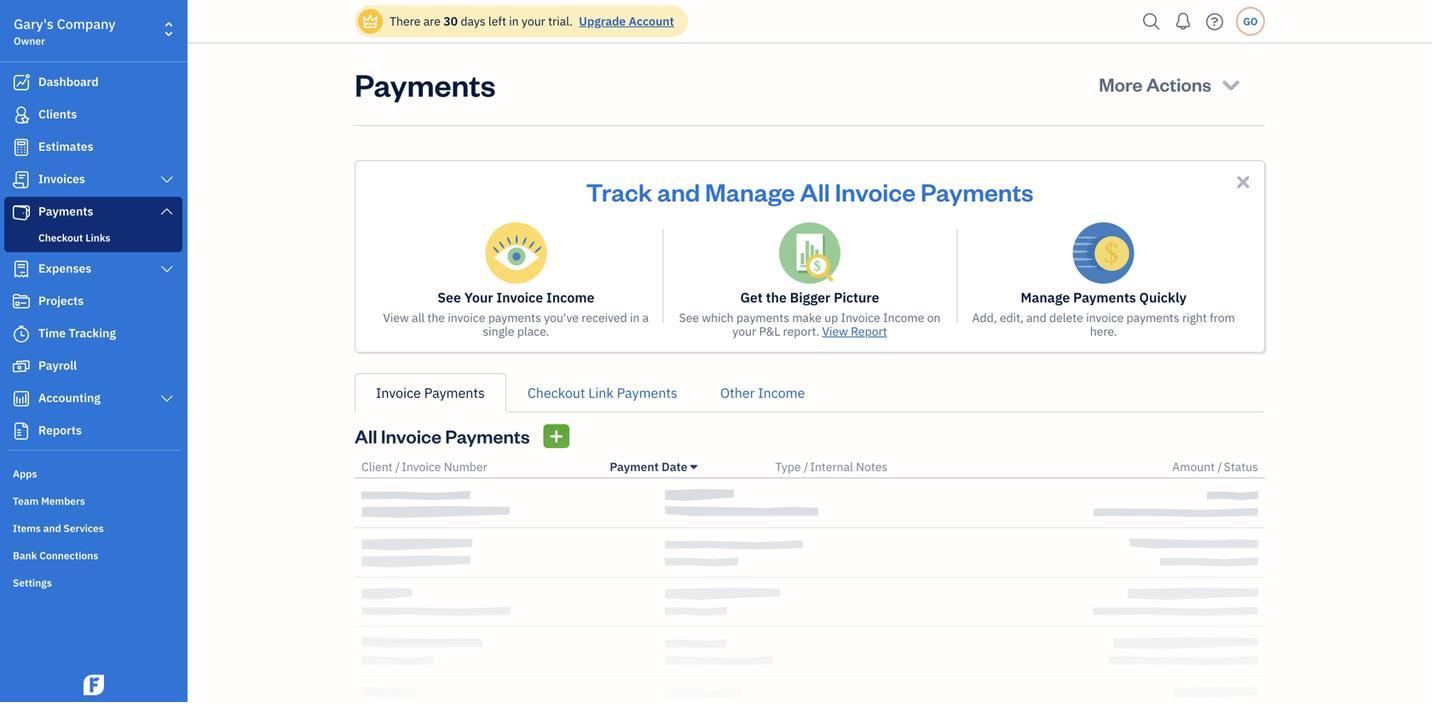 Task type: locate. For each thing, give the bounding box(es) containing it.
invoice payments link
[[355, 374, 506, 413]]

chevron large down image inside "payments" 'link'
[[159, 205, 175, 218]]

projects
[[38, 293, 84, 309]]

invoice inside see which payments make up invoice income on your p&l report.
[[841, 310, 881, 326]]

all up the get the bigger picture
[[800, 176, 830, 208]]

1 horizontal spatial in
[[630, 310, 640, 326]]

a
[[643, 310, 649, 326]]

0 horizontal spatial payments
[[488, 310, 541, 326]]

your
[[464, 289, 493, 307]]

connections
[[39, 549, 98, 563]]

1 vertical spatial your
[[733, 324, 757, 339]]

payments
[[488, 310, 541, 326], [737, 310, 790, 326], [1127, 310, 1180, 326]]

notifications image
[[1170, 4, 1197, 38]]

2 horizontal spatial income
[[884, 310, 925, 326]]

chevron large down image
[[159, 205, 175, 218], [159, 263, 175, 276]]

1 vertical spatial chevron large down image
[[159, 392, 175, 406]]

edit,
[[1000, 310, 1024, 326]]

see inside see your invoice income view all the invoice payments you've received in a single place.
[[438, 289, 461, 307]]

/ left status
[[1218, 459, 1223, 475]]

/ for status
[[1218, 459, 1223, 475]]

0 horizontal spatial view
[[383, 310, 409, 326]]

in
[[509, 13, 519, 29], [630, 310, 640, 326]]

1 chevron large down image from the top
[[159, 205, 175, 218]]

there are 30 days left in your trial. upgrade account
[[390, 13, 674, 29]]

checkout up add a new payment image on the bottom left
[[528, 384, 585, 402]]

invoice for payments
[[1087, 310, 1124, 326]]

0 horizontal spatial in
[[509, 13, 519, 29]]

your left p&l
[[733, 324, 757, 339]]

and inside the main 'element'
[[43, 522, 61, 536]]

0 vertical spatial income
[[547, 289, 595, 307]]

see for which
[[679, 310, 699, 326]]

1 chevron large down image from the top
[[159, 173, 175, 187]]

get the bigger picture
[[741, 289, 880, 307]]

income inside see your invoice income view all the invoice payments you've received in a single place.
[[547, 289, 595, 307]]

chevron large down image up checkout links 'link'
[[159, 205, 175, 218]]

1 horizontal spatial your
[[733, 324, 757, 339]]

manage payments quickly add, edit, and delete invoice payments right from here.
[[973, 289, 1236, 339]]

your
[[522, 13, 546, 29], [733, 324, 757, 339]]

all invoice payments
[[355, 424, 530, 449]]

upgrade
[[579, 13, 626, 29]]

1 horizontal spatial /
[[804, 459, 809, 475]]

1 vertical spatial in
[[630, 310, 640, 326]]

/ right the type button
[[804, 459, 809, 475]]

0 vertical spatial all
[[800, 176, 830, 208]]

the inside see your invoice income view all the invoice payments you've received in a single place.
[[428, 310, 445, 326]]

notes
[[856, 459, 888, 475]]

and right items
[[43, 522, 61, 536]]

1 horizontal spatial manage
[[1021, 289, 1070, 307]]

0 horizontal spatial /
[[396, 459, 400, 475]]

estimate image
[[11, 139, 32, 156]]

other income
[[720, 384, 805, 402]]

the right get
[[766, 289, 787, 307]]

invoice inside manage payments quickly add, edit, and delete invoice payments right from here.
[[1087, 310, 1124, 326]]

here.
[[1090, 324, 1118, 339]]

0 vertical spatial your
[[522, 13, 546, 29]]

in right left
[[509, 13, 519, 29]]

client
[[362, 459, 393, 475]]

and right track
[[657, 176, 700, 208]]

1 vertical spatial chevron large down image
[[159, 263, 175, 276]]

more
[[1099, 72, 1143, 96]]

payments inside manage payments quickly add, edit, and delete invoice payments right from here.
[[1074, 289, 1137, 307]]

dashboard image
[[11, 74, 32, 91]]

chevron large down image up the reports 'link'
[[159, 392, 175, 406]]

other income link
[[699, 374, 827, 413]]

0 horizontal spatial and
[[43, 522, 61, 536]]

more actions button
[[1084, 64, 1259, 105]]

crown image
[[362, 12, 379, 30]]

payments down quickly
[[1127, 310, 1180, 326]]

1 horizontal spatial see
[[679, 310, 699, 326]]

0 horizontal spatial income
[[547, 289, 595, 307]]

payments for income
[[488, 310, 541, 326]]

1 horizontal spatial and
[[657, 176, 700, 208]]

2 chevron large down image from the top
[[159, 392, 175, 406]]

checkout inside checkout link payments link
[[528, 384, 585, 402]]

items and services
[[13, 522, 104, 536]]

chevron large down image
[[159, 173, 175, 187], [159, 392, 175, 406]]

see for your
[[438, 289, 461, 307]]

1 horizontal spatial invoice
[[1087, 310, 1124, 326]]

payments inside manage payments quickly add, edit, and delete invoice payments right from here.
[[1127, 310, 1180, 326]]

payments down your
[[488, 310, 541, 326]]

your left trial. in the left top of the page
[[522, 13, 546, 29]]

1 horizontal spatial all
[[800, 176, 830, 208]]

1 horizontal spatial income
[[758, 384, 805, 402]]

payments inside 'link'
[[38, 203, 93, 219]]

quickly
[[1140, 289, 1187, 307]]

amount
[[1173, 459, 1215, 475]]

invoice
[[448, 310, 486, 326], [1087, 310, 1124, 326]]

payments inside see your invoice income view all the invoice payments you've received in a single place.
[[488, 310, 541, 326]]

up
[[825, 310, 838, 326]]

and for manage
[[657, 176, 700, 208]]

the right all
[[428, 310, 445, 326]]

clients link
[[4, 100, 182, 130]]

track
[[586, 176, 653, 208]]

2 / from the left
[[804, 459, 809, 475]]

/
[[396, 459, 400, 475], [804, 459, 809, 475], [1218, 459, 1223, 475]]

freshbooks image
[[80, 675, 107, 696]]

0 vertical spatial manage
[[705, 176, 795, 208]]

items
[[13, 522, 41, 536]]

all
[[800, 176, 830, 208], [355, 424, 377, 449]]

see your invoice income view all the invoice payments you've received in a single place.
[[383, 289, 649, 339]]

1 vertical spatial checkout
[[528, 384, 585, 402]]

owner
[[14, 34, 45, 48]]

chevron large down image inside invoices link
[[159, 173, 175, 187]]

2 vertical spatial and
[[43, 522, 61, 536]]

accounting
[[38, 390, 101, 406]]

checkout for checkout link payments
[[528, 384, 585, 402]]

chevron large down image up "payments" 'link'
[[159, 173, 175, 187]]

income left on
[[884, 310, 925, 326]]

see left "which"
[[679, 310, 699, 326]]

report.
[[783, 324, 820, 339]]

2 chevron large down image from the top
[[159, 263, 175, 276]]

30
[[444, 13, 458, 29]]

invoice down your
[[448, 310, 486, 326]]

checkout up expenses
[[38, 231, 83, 245]]

checkout inside checkout links 'link'
[[38, 231, 83, 245]]

reports
[[38, 423, 82, 438]]

received
[[582, 310, 627, 326]]

see inside see which payments make up invoice income on your p&l report.
[[679, 310, 699, 326]]

you've
[[544, 310, 579, 326]]

report image
[[11, 423, 32, 440]]

income up you've
[[547, 289, 595, 307]]

0 horizontal spatial manage
[[705, 176, 795, 208]]

see
[[438, 289, 461, 307], [679, 310, 699, 326]]

payments down get
[[737, 310, 790, 326]]

0 vertical spatial chevron large down image
[[159, 205, 175, 218]]

1 vertical spatial see
[[679, 310, 699, 326]]

invoice inside see your invoice income view all the invoice payments you've received in a single place.
[[448, 310, 486, 326]]

1 horizontal spatial checkout
[[528, 384, 585, 402]]

link
[[589, 384, 614, 402]]

go
[[1244, 14, 1258, 28]]

1 vertical spatial manage
[[1021, 289, 1070, 307]]

company
[[57, 15, 116, 33]]

in left a
[[630, 310, 640, 326]]

tracking
[[69, 325, 116, 341]]

0 vertical spatial checkout
[[38, 231, 83, 245]]

0 vertical spatial see
[[438, 289, 461, 307]]

gary's
[[14, 15, 54, 33]]

invoices link
[[4, 165, 182, 195]]

0 vertical spatial and
[[657, 176, 700, 208]]

1 horizontal spatial the
[[766, 289, 787, 307]]

1 horizontal spatial payments
[[737, 310, 790, 326]]

are
[[424, 13, 441, 29]]

payments
[[355, 64, 496, 104], [921, 176, 1034, 208], [38, 203, 93, 219], [1074, 289, 1137, 307], [424, 384, 485, 402], [617, 384, 678, 402], [445, 424, 530, 449]]

0 horizontal spatial invoice
[[448, 310, 486, 326]]

which
[[702, 310, 734, 326]]

the
[[766, 289, 787, 307], [428, 310, 445, 326]]

2 horizontal spatial /
[[1218, 459, 1223, 475]]

timer image
[[11, 326, 32, 343]]

0 vertical spatial chevron large down image
[[159, 173, 175, 187]]

chevrondown image
[[1220, 72, 1243, 96]]

more actions
[[1099, 72, 1212, 96]]

all up client at the bottom of page
[[355, 424, 377, 449]]

amount button
[[1173, 459, 1215, 475]]

1 vertical spatial the
[[428, 310, 445, 326]]

chevron large down image inside expenses link
[[159, 263, 175, 276]]

other
[[720, 384, 755, 402]]

2 payments from the left
[[737, 310, 790, 326]]

view
[[383, 310, 409, 326], [822, 324, 848, 339]]

1 payments from the left
[[488, 310, 541, 326]]

and right edit, in the right top of the page
[[1027, 310, 1047, 326]]

0 horizontal spatial all
[[355, 424, 377, 449]]

expense image
[[11, 261, 32, 278]]

invoice right delete at the top
[[1087, 310, 1124, 326]]

chevron large down image down checkout links 'link'
[[159, 263, 175, 276]]

payment
[[610, 459, 659, 475]]

/ right client at the bottom of page
[[396, 459, 400, 475]]

links
[[85, 231, 110, 245]]

0 horizontal spatial the
[[428, 310, 445, 326]]

payment date button
[[610, 459, 697, 475]]

2 horizontal spatial and
[[1027, 310, 1047, 326]]

1 vertical spatial income
[[884, 310, 925, 326]]

search image
[[1138, 9, 1166, 35]]

view left all
[[383, 310, 409, 326]]

2 invoice from the left
[[1087, 310, 1124, 326]]

see left your
[[438, 289, 461, 307]]

close image
[[1234, 172, 1254, 192]]

1 vertical spatial and
[[1027, 310, 1047, 326]]

invoice
[[835, 176, 916, 208], [497, 289, 543, 307], [841, 310, 881, 326], [376, 384, 421, 402], [381, 424, 442, 449], [402, 459, 441, 475]]

there
[[390, 13, 421, 29]]

in inside see your invoice income view all the invoice payments you've received in a single place.
[[630, 310, 640, 326]]

2 horizontal spatial payments
[[1127, 310, 1180, 326]]

account
[[629, 13, 674, 29]]

0 horizontal spatial see
[[438, 289, 461, 307]]

1 / from the left
[[396, 459, 400, 475]]

view right make
[[822, 324, 848, 339]]

services
[[64, 522, 104, 536]]

projects link
[[4, 287, 182, 317]]

and for services
[[43, 522, 61, 536]]

0 horizontal spatial checkout
[[38, 231, 83, 245]]

income right other
[[758, 384, 805, 402]]

1 invoice from the left
[[448, 310, 486, 326]]

payroll
[[38, 358, 77, 374]]

checkout
[[38, 231, 83, 245], [528, 384, 585, 402]]

3 payments from the left
[[1127, 310, 1180, 326]]

and inside manage payments quickly add, edit, and delete invoice payments right from here.
[[1027, 310, 1047, 326]]

bank connections
[[13, 549, 98, 563]]

3 / from the left
[[1218, 459, 1223, 475]]

payments inside see which payments make up invoice income on your p&l report.
[[737, 310, 790, 326]]



Task type: vqa. For each thing, say whether or not it's contained in the screenshot.
topmost See
yes



Task type: describe. For each thing, give the bounding box(es) containing it.
expenses
[[38, 261, 91, 276]]

/ for invoice
[[396, 459, 400, 475]]

team
[[13, 495, 39, 508]]

checkout links
[[38, 231, 110, 245]]

your inside see which payments make up invoice income on your p&l report.
[[733, 324, 757, 339]]

internal
[[810, 459, 854, 475]]

items and services link
[[4, 515, 182, 541]]

chevron large down image for invoices
[[159, 173, 175, 187]]

make
[[793, 310, 822, 326]]

chevron large down image for accounting
[[159, 392, 175, 406]]

payroll link
[[4, 351, 182, 382]]

settings link
[[4, 570, 182, 595]]

manage payments quickly image
[[1073, 223, 1135, 284]]

delete
[[1050, 310, 1084, 326]]

apps
[[13, 467, 37, 481]]

bigger
[[790, 289, 831, 307]]

checkout for checkout links
[[38, 231, 83, 245]]

0 horizontal spatial your
[[522, 13, 546, 29]]

bank
[[13, 549, 37, 563]]

see which payments make up invoice income on your p&l report.
[[679, 310, 941, 339]]

number
[[444, 459, 488, 475]]

caretdown image
[[691, 461, 697, 474]]

amount / status
[[1173, 459, 1259, 475]]

gary's company owner
[[14, 15, 116, 48]]

reports link
[[4, 416, 182, 447]]

invoice image
[[11, 171, 32, 188]]

0 vertical spatial in
[[509, 13, 519, 29]]

team members link
[[4, 488, 182, 513]]

add a new payment image
[[549, 426, 564, 447]]

get the bigger picture image
[[779, 223, 841, 284]]

members
[[41, 495, 85, 508]]

client image
[[11, 107, 32, 124]]

manage inside manage payments quickly add, edit, and delete invoice payments right from here.
[[1021, 289, 1070, 307]]

actions
[[1147, 72, 1212, 96]]

settings
[[13, 576, 52, 590]]

on
[[927, 310, 941, 326]]

invoice payments
[[376, 384, 485, 402]]

income inside see which payments make up invoice income on your p&l report.
[[884, 310, 925, 326]]

left
[[489, 13, 506, 29]]

estimates
[[38, 139, 93, 154]]

type button
[[776, 459, 801, 475]]

place.
[[517, 324, 549, 339]]

chevron large down image for expenses
[[159, 263, 175, 276]]

type
[[776, 459, 801, 475]]

p&l
[[759, 324, 781, 339]]

estimates link
[[4, 132, 182, 163]]

chart image
[[11, 391, 32, 408]]

money image
[[11, 358, 32, 375]]

days
[[461, 13, 486, 29]]

/ for internal
[[804, 459, 809, 475]]

apps link
[[4, 461, 182, 486]]

time
[[38, 325, 66, 341]]

get
[[741, 289, 763, 307]]

all
[[412, 310, 425, 326]]

client / invoice number
[[362, 459, 488, 475]]

payment date
[[610, 459, 688, 475]]

single
[[483, 324, 515, 339]]

time tracking link
[[4, 319, 182, 350]]

payments for add,
[[1127, 310, 1180, 326]]

accounting link
[[4, 384, 182, 414]]

report
[[851, 324, 887, 339]]

invoices
[[38, 171, 85, 187]]

invoice inside see your invoice income view all the invoice payments you've received in a single place.
[[497, 289, 543, 307]]

checkout link payments
[[528, 384, 678, 402]]

from
[[1210, 310, 1236, 326]]

dashboard link
[[4, 67, 182, 98]]

2 vertical spatial income
[[758, 384, 805, 402]]

0 vertical spatial the
[[766, 289, 787, 307]]

1 vertical spatial all
[[355, 424, 377, 449]]

clients
[[38, 106, 77, 122]]

main element
[[0, 0, 230, 703]]

trial.
[[548, 13, 573, 29]]

track and manage all invoice payments
[[586, 176, 1034, 208]]

invoice for your
[[448, 310, 486, 326]]

status
[[1224, 459, 1259, 475]]

go to help image
[[1202, 9, 1229, 35]]

1 horizontal spatial view
[[822, 324, 848, 339]]

type / internal notes
[[776, 459, 888, 475]]

right
[[1183, 310, 1207, 326]]

checkout link payments link
[[506, 374, 699, 413]]

see your invoice income image
[[486, 223, 547, 284]]

dashboard
[[38, 74, 99, 90]]

checkout links link
[[8, 228, 179, 248]]

date
[[662, 459, 688, 475]]

add,
[[973, 310, 997, 326]]

view inside see your invoice income view all the invoice payments you've received in a single place.
[[383, 310, 409, 326]]

chevron large down image for payments
[[159, 205, 175, 218]]

project image
[[11, 293, 32, 310]]

payments link
[[4, 197, 182, 228]]

go button
[[1237, 7, 1266, 36]]

payment image
[[11, 204, 32, 221]]

picture
[[834, 289, 880, 307]]



